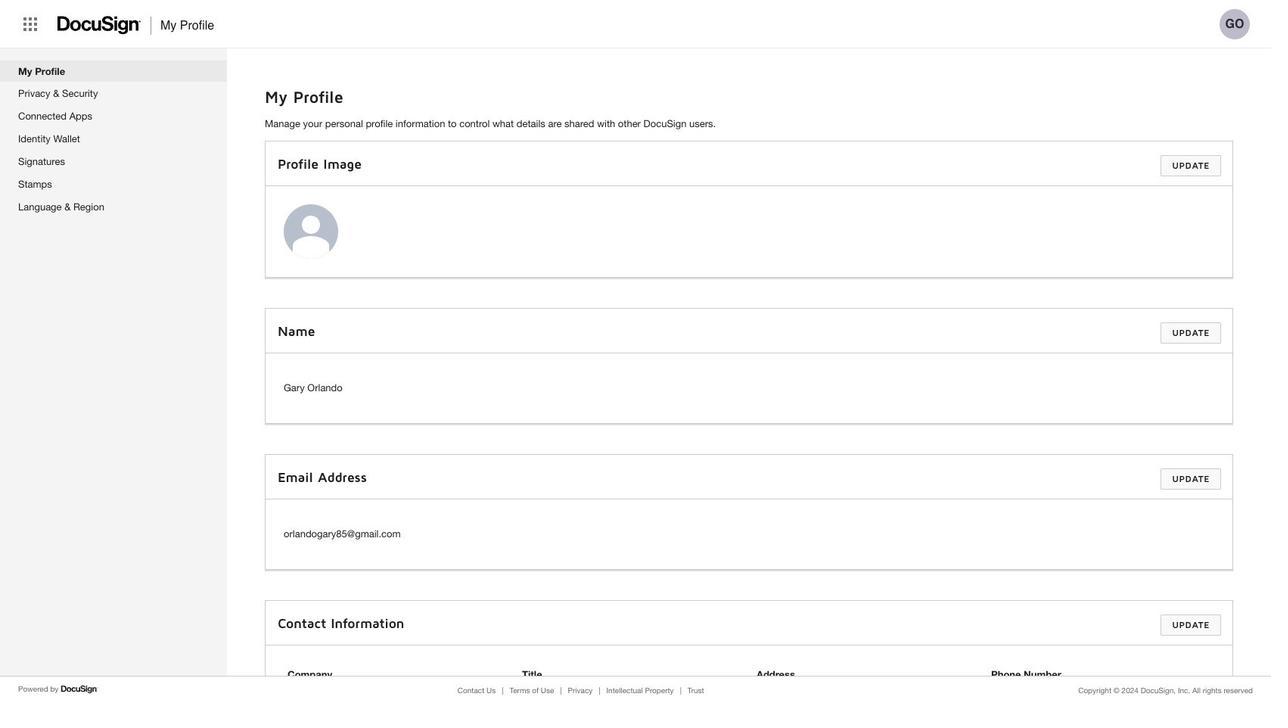 Task type: locate. For each thing, give the bounding box(es) containing it.
0 vertical spatial docusign image
[[58, 12, 142, 39]]

docusign image
[[58, 12, 142, 39], [61, 683, 99, 696]]

default profile image image
[[284, 204, 338, 259]]

1 vertical spatial docusign image
[[61, 683, 99, 696]]

default profile image element
[[284, 204, 338, 259]]



Task type: vqa. For each thing, say whether or not it's contained in the screenshot.
text box
no



